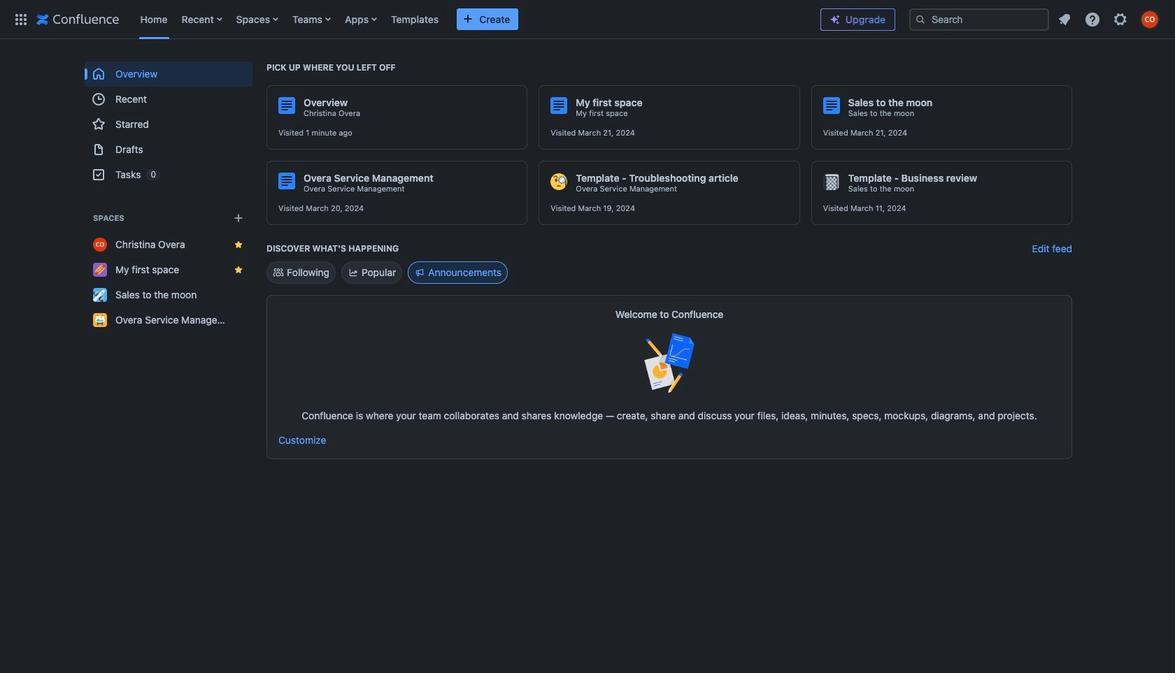 Task type: vqa. For each thing, say whether or not it's contained in the screenshot.
"Create a space" icon
yes



Task type: describe. For each thing, give the bounding box(es) containing it.
notification icon image
[[1057, 11, 1073, 28]]

Search field
[[910, 8, 1050, 30]]

help icon image
[[1085, 11, 1101, 28]]

list for premium icon
[[1053, 7, 1167, 32]]

create a space image
[[230, 210, 247, 227]]

premium image
[[830, 14, 841, 25]]

2 unstar this space image from the top
[[233, 265, 244, 276]]

global element
[[8, 0, 810, 39]]



Task type: locate. For each thing, give the bounding box(es) containing it.
banner
[[0, 0, 1176, 42]]

group
[[85, 62, 253, 188]]

1 horizontal spatial list
[[1053, 7, 1167, 32]]

settings icon image
[[1113, 11, 1129, 28]]

list for appswitcher icon at top left
[[133, 0, 810, 39]]

confluence image
[[36, 11, 119, 28], [36, 11, 119, 28]]

appswitcher icon image
[[13, 11, 29, 28]]

:notebook: image
[[823, 174, 840, 190], [823, 174, 840, 190]]

0 vertical spatial unstar this space image
[[233, 239, 244, 251]]

1 unstar this space image from the top
[[233, 239, 244, 251]]

:face_with_monocle: image
[[551, 174, 568, 190], [551, 174, 568, 190]]

0 horizontal spatial list
[[133, 0, 810, 39]]

unstar this space image
[[233, 239, 244, 251], [233, 265, 244, 276]]

search image
[[915, 14, 927, 25]]

list
[[133, 0, 810, 39], [1053, 7, 1167, 32]]

None search field
[[910, 8, 1050, 30]]

1 vertical spatial unstar this space image
[[233, 265, 244, 276]]



